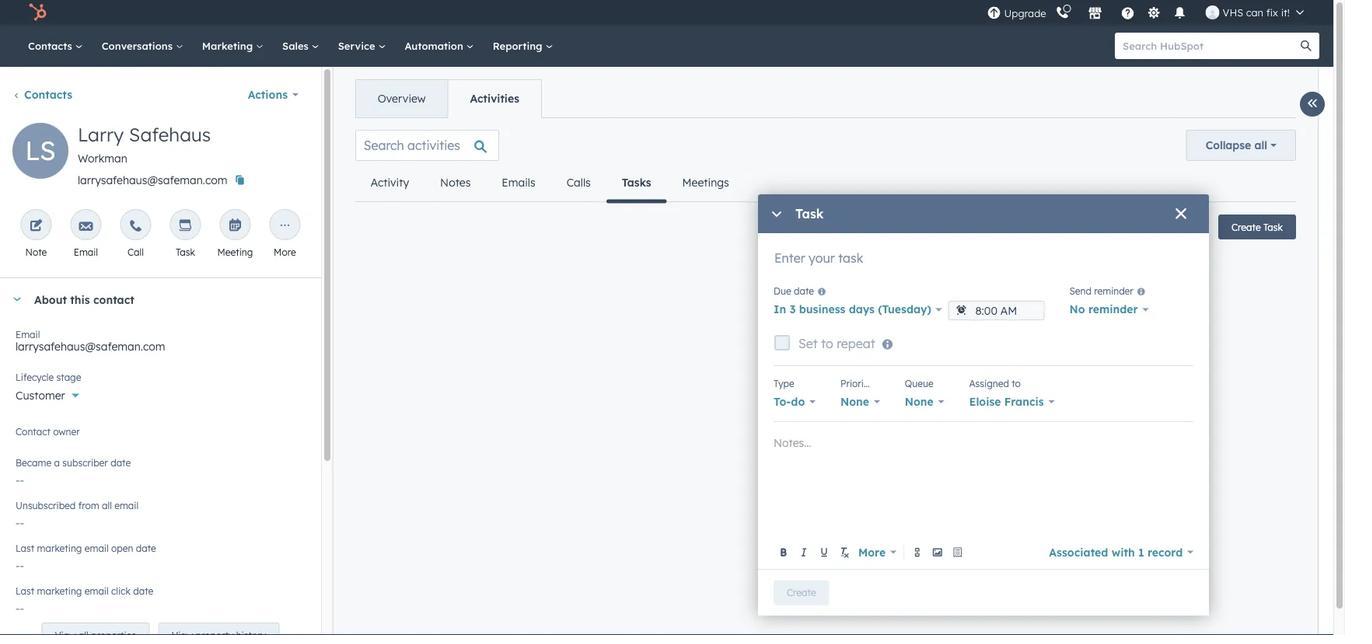 Task type: locate. For each thing, give the bounding box(es) containing it.
about this contact button
[[0, 278, 305, 320]]

owner up a
[[34, 432, 65, 445]]

click
[[111, 585, 131, 597]]

1 vertical spatial create
[[787, 587, 816, 599]]

2 vertical spatial email
[[85, 585, 109, 597]]

create
[[1232, 221, 1261, 233], [787, 587, 816, 599]]

associated with 1 record
[[1049, 546, 1183, 559]]

HH:MM text field
[[948, 301, 1045, 320]]

1 horizontal spatial more
[[859, 546, 886, 559]]

larrysafehaus@safeman.com up the stage on the left
[[16, 340, 165, 353]]

reminder inside popup button
[[1089, 303, 1138, 316]]

reminder for no reminder
[[1089, 303, 1138, 316]]

service link
[[329, 25, 395, 67]]

reminder
[[1094, 285, 1134, 297], [1089, 303, 1138, 316]]

date right click
[[133, 585, 153, 597]]

notifications image
[[1173, 7, 1187, 21]]

queue
[[905, 378, 934, 389]]

due date
[[774, 285, 814, 297]]

calling icon image
[[1056, 6, 1070, 20]]

from
[[78, 500, 99, 511]]

marketplaces image
[[1088, 7, 1102, 21]]

settings image
[[1147, 7, 1161, 21]]

0 vertical spatial email
[[74, 246, 98, 258]]

2 last from the top
[[16, 585, 34, 597]]

2 navigation from the top
[[355, 164, 745, 203]]

0 horizontal spatial email
[[16, 329, 40, 340]]

email
[[74, 246, 98, 258], [16, 329, 40, 340]]

1 vertical spatial marketing
[[37, 585, 82, 597]]

marketing down unsubscribed
[[37, 542, 82, 554]]

2 none button from the left
[[905, 391, 944, 413]]

all right collapse
[[1255, 138, 1268, 152]]

email larrysafehaus@safeman.com
[[16, 329, 165, 353]]

0 vertical spatial last
[[16, 542, 34, 554]]

date
[[794, 285, 814, 297], [111, 457, 131, 469], [136, 542, 156, 554], [133, 585, 153, 597]]

activities
[[470, 92, 519, 105]]

1 vertical spatial more
[[859, 546, 886, 559]]

close dialog image
[[1175, 209, 1188, 221]]

0 vertical spatial contacts
[[28, 39, 75, 52]]

1 horizontal spatial no
[[1070, 303, 1085, 316]]

1
[[1139, 546, 1144, 559]]

1 none button from the left
[[841, 391, 880, 413]]

conversations
[[102, 39, 176, 52]]

0 vertical spatial reminder
[[1094, 285, 1134, 297]]

1 vertical spatial no
[[16, 432, 31, 445]]

in
[[774, 303, 786, 316]]

email down caret "icon"
[[16, 329, 40, 340]]

2 horizontal spatial task
[[1264, 221, 1283, 233]]

calling icon button
[[1050, 2, 1076, 23]]

1 vertical spatial email
[[16, 329, 40, 340]]

0 vertical spatial to
[[821, 336, 833, 352]]

help image
[[1121, 7, 1135, 21]]

contacts link
[[19, 25, 92, 67], [12, 88, 72, 101]]

(tuesday)
[[878, 303, 931, 316]]

1 horizontal spatial to
[[1012, 378, 1021, 389]]

1 horizontal spatial all
[[1255, 138, 1268, 152]]

1 marketing from the top
[[37, 542, 82, 554]]

with
[[1112, 546, 1135, 559]]

no up the became
[[16, 432, 31, 445]]

vhs can fix it!
[[1223, 6, 1290, 19]]

unsubscribed
[[16, 500, 76, 511]]

stage
[[56, 371, 81, 383]]

none down queue
[[905, 395, 934, 409]]

reminder up 'no reminder' popup button
[[1094, 285, 1134, 297]]

2 none from the left
[[905, 395, 934, 409]]

1 vertical spatial navigation
[[355, 164, 745, 203]]

contact
[[16, 426, 50, 437]]

email
[[114, 500, 139, 511], [85, 542, 109, 554], [85, 585, 109, 597]]

email right from
[[114, 500, 139, 511]]

no down send
[[1070, 303, 1085, 316]]

email image
[[79, 219, 93, 233]]

3
[[790, 303, 796, 316]]

eloise francis button
[[969, 391, 1055, 413]]

1 last from the top
[[16, 542, 34, 554]]

Became a subscriber date text field
[[16, 466, 305, 491]]

email for open
[[85, 542, 109, 554]]

search image
[[1301, 40, 1312, 51]]

minimize dialog image
[[771, 209, 783, 221]]

1 vertical spatial last
[[16, 585, 34, 597]]

1 none from the left
[[841, 395, 869, 409]]

Search activities search field
[[355, 130, 499, 161]]

email inside email larrysafehaus@safeman.com
[[16, 329, 40, 340]]

last for last marketing email open date
[[16, 542, 34, 554]]

1 vertical spatial all
[[102, 500, 112, 511]]

email for email
[[74, 246, 98, 258]]

0 vertical spatial more
[[274, 246, 296, 258]]

all right from
[[102, 500, 112, 511]]

0 vertical spatial create
[[1232, 221, 1261, 233]]

tasks
[[622, 176, 651, 189]]

navigation
[[355, 79, 542, 118], [355, 164, 745, 203]]

date right the due
[[794, 285, 814, 297]]

no reminder
[[1070, 303, 1138, 316]]

marketing for last marketing email click date
[[37, 585, 82, 597]]

create inside button
[[787, 587, 816, 599]]

0 vertical spatial larrysafehaus@safeman.com
[[78, 173, 228, 187]]

menu
[[986, 0, 1315, 25]]

create for create task
[[1232, 221, 1261, 233]]

navigation containing activity
[[355, 164, 745, 203]]

email down email "image"
[[74, 246, 98, 258]]

reporting link
[[483, 25, 563, 67]]

1 horizontal spatial create
[[1232, 221, 1261, 233]]

0 horizontal spatial none
[[841, 395, 869, 409]]

meetings button
[[667, 164, 745, 201]]

email left open
[[85, 542, 109, 554]]

none
[[841, 395, 869, 409], [905, 395, 934, 409]]

all
[[1255, 138, 1268, 152], [102, 500, 112, 511]]

last down last marketing email open date
[[16, 585, 34, 597]]

to
[[821, 336, 833, 352], [1012, 378, 1021, 389]]

business
[[799, 303, 846, 316]]

owner
[[53, 426, 80, 437], [34, 432, 65, 445]]

0 vertical spatial navigation
[[355, 79, 542, 118]]

none down priority
[[841, 395, 869, 409]]

to up eloise francis popup button
[[1012, 378, 1021, 389]]

1 navigation from the top
[[355, 79, 542, 118]]

marketplaces button
[[1079, 0, 1112, 25]]

none button down priority
[[841, 391, 880, 413]]

actions button
[[238, 79, 309, 110]]

0 horizontal spatial to
[[821, 336, 833, 352]]

record
[[1148, 546, 1183, 559]]

last for last marketing email click date
[[16, 585, 34, 597]]

reminder down the send reminder
[[1089, 303, 1138, 316]]

marketing
[[37, 542, 82, 554], [37, 585, 82, 597]]

to right set
[[821, 336, 833, 352]]

none button down queue
[[905, 391, 944, 413]]

in 3 business days (tuesday) button
[[774, 299, 942, 321]]

last down unsubscribed
[[16, 542, 34, 554]]

0 vertical spatial all
[[1255, 138, 1268, 152]]

1 horizontal spatial none button
[[905, 391, 944, 413]]

marketing down last marketing email open date
[[37, 585, 82, 597]]

1 vertical spatial contacts
[[24, 88, 72, 101]]

meetings
[[682, 176, 729, 189]]

reporting
[[493, 39, 546, 52]]

0 vertical spatial marketing
[[37, 542, 82, 554]]

create inside button
[[1232, 221, 1261, 233]]

task image
[[178, 219, 192, 233]]

overview
[[378, 92, 426, 105]]

upgrade
[[1004, 7, 1046, 20]]

became a subscriber date
[[16, 457, 131, 469]]

0 horizontal spatial none button
[[841, 391, 880, 413]]

1 horizontal spatial none
[[905, 395, 934, 409]]

1 horizontal spatial task
[[796, 206, 824, 222]]

associated with 1 record button
[[1049, 542, 1194, 563]]

larrysafehaus@safeman.com
[[78, 173, 228, 187], [16, 340, 165, 353]]

1 vertical spatial larrysafehaus@safeman.com
[[16, 340, 165, 353]]

0 horizontal spatial create
[[787, 587, 816, 599]]

create task
[[1232, 221, 1283, 233]]

call
[[127, 246, 144, 258]]

fix
[[1267, 6, 1279, 19]]

none button
[[841, 391, 880, 413], [905, 391, 944, 413]]

0 horizontal spatial no
[[16, 432, 31, 445]]

0 horizontal spatial more
[[274, 246, 296, 258]]

1 vertical spatial reminder
[[1089, 303, 1138, 316]]

task
[[796, 206, 824, 222], [1264, 221, 1283, 233], [176, 246, 195, 258]]

1 vertical spatial email
[[85, 542, 109, 554]]

larrysafehaus@safeman.com down "larry safehaus workman"
[[78, 173, 228, 187]]

0 horizontal spatial all
[[102, 500, 112, 511]]

date right subscriber
[[111, 457, 131, 469]]

conversations link
[[92, 25, 193, 67]]

notes button
[[425, 164, 486, 201]]

emails button
[[486, 164, 551, 201]]

contacts
[[28, 39, 75, 52], [24, 88, 72, 101]]

in 3 business days (tuesday)
[[774, 303, 931, 316]]

1 horizontal spatial email
[[74, 246, 98, 258]]

2 marketing from the top
[[37, 585, 82, 597]]

hubspot image
[[28, 3, 47, 22]]

1 vertical spatial to
[[1012, 378, 1021, 389]]

0 vertical spatial no
[[1070, 303, 1085, 316]]

email left click
[[85, 585, 109, 597]]



Task type: describe. For each thing, give the bounding box(es) containing it.
set
[[799, 336, 818, 352]]

all inside popup button
[[1255, 138, 1268, 152]]

caret image
[[12, 297, 22, 301]]

note image
[[29, 219, 43, 233]]

eloise francis
[[969, 395, 1044, 409]]

type
[[774, 378, 795, 389]]

meeting image
[[228, 219, 242, 233]]

subscriber
[[62, 457, 108, 469]]

emails
[[502, 176, 536, 189]]

last marketing email click date
[[16, 585, 153, 597]]

menu containing vhs can fix it!
[[986, 0, 1315, 25]]

none button for queue
[[905, 391, 944, 413]]

no inside "contact owner no owner"
[[16, 432, 31, 445]]

this
[[70, 293, 90, 306]]

to-do button
[[774, 391, 816, 413]]

about
[[34, 293, 67, 306]]

sales link
[[273, 25, 329, 67]]

create button
[[774, 581, 829, 605]]

Last marketing email click date text field
[[16, 594, 305, 619]]

assigned to
[[969, 378, 1021, 389]]

to-do
[[774, 395, 805, 409]]

collapse all
[[1206, 138, 1268, 152]]

about this contact
[[34, 293, 134, 306]]

eloise francis image
[[1206, 5, 1220, 19]]

unsubscribed from all email
[[16, 500, 139, 511]]

calls button
[[551, 164, 606, 201]]

navigation containing overview
[[355, 79, 542, 118]]

0 horizontal spatial task
[[176, 246, 195, 258]]

it!
[[1281, 6, 1290, 19]]

note
[[25, 246, 47, 258]]

associated
[[1049, 546, 1108, 559]]

priority
[[841, 378, 873, 389]]

create task button
[[1219, 215, 1296, 240]]

email for email larrysafehaus@safeman.com
[[16, 329, 40, 340]]

task inside button
[[1264, 221, 1283, 233]]

assigned
[[969, 378, 1009, 389]]

due
[[774, 285, 791, 297]]

search button
[[1293, 33, 1320, 59]]

collapse all button
[[1186, 130, 1296, 161]]

activity button
[[355, 164, 425, 201]]

no inside popup button
[[1070, 303, 1085, 316]]

service
[[338, 39, 378, 52]]

became
[[16, 457, 51, 469]]

larry safehaus workman
[[78, 123, 211, 165]]

lifecycle
[[16, 371, 54, 383]]

workman
[[78, 152, 127, 165]]

more inside popup button
[[859, 546, 886, 559]]

to for set
[[821, 336, 833, 352]]

no reminder button
[[1070, 299, 1149, 321]]

none for priority
[[841, 395, 869, 409]]

set to repeat
[[799, 336, 875, 352]]

marketing for last marketing email open date
[[37, 542, 82, 554]]

settings link
[[1144, 4, 1164, 21]]

can
[[1246, 6, 1264, 19]]

repeat
[[837, 336, 875, 352]]

notifications button
[[1167, 0, 1193, 25]]

1 vertical spatial contacts link
[[12, 88, 72, 101]]

overview button
[[356, 80, 448, 117]]

send
[[1070, 285, 1092, 297]]

send reminder
[[1070, 285, 1134, 297]]

Unsubscribed from all email text field
[[16, 509, 305, 533]]

meeting
[[217, 246, 253, 258]]

last marketing email open date
[[16, 542, 156, 554]]

Title text field
[[774, 249, 1194, 280]]

Search HubSpot search field
[[1115, 33, 1306, 59]]

open
[[111, 542, 133, 554]]

none for queue
[[905, 395, 934, 409]]

larry
[[78, 123, 124, 146]]

date right open
[[136, 542, 156, 554]]

lifecycle stage
[[16, 371, 81, 383]]

customer
[[16, 389, 65, 402]]

customer button
[[16, 380, 305, 406]]

0 vertical spatial email
[[114, 500, 139, 511]]

notes
[[440, 176, 471, 189]]

days
[[849, 303, 875, 316]]

call image
[[129, 219, 143, 233]]

Last marketing email open date text field
[[16, 551, 305, 576]]

email for click
[[85, 585, 109, 597]]

none button for priority
[[841, 391, 880, 413]]

to for assigned
[[1012, 378, 1021, 389]]

activity
[[371, 176, 409, 189]]

do
[[791, 395, 805, 409]]

automation link
[[395, 25, 483, 67]]

0 vertical spatial contacts link
[[19, 25, 92, 67]]

francis
[[1005, 395, 1044, 409]]

contact
[[93, 293, 134, 306]]

vhs can fix it! button
[[1196, 0, 1313, 25]]

to-
[[774, 395, 791, 409]]

more image
[[278, 219, 292, 233]]

upgrade image
[[987, 7, 1001, 21]]

automation
[[405, 39, 466, 52]]

safehaus
[[129, 123, 211, 146]]

sales
[[282, 39, 312, 52]]

no owner button
[[16, 423, 305, 449]]

reminder for send reminder
[[1094, 285, 1134, 297]]

vhs
[[1223, 6, 1244, 19]]

help button
[[1115, 0, 1141, 25]]

create for create
[[787, 587, 816, 599]]

more button
[[855, 542, 900, 563]]

calls
[[567, 176, 591, 189]]

hubspot link
[[19, 3, 58, 22]]

a
[[54, 457, 60, 469]]

eloise
[[969, 395, 1001, 409]]

owner up became a subscriber date
[[53, 426, 80, 437]]

tasks button
[[606, 164, 667, 203]]



Task type: vqa. For each thing, say whether or not it's contained in the screenshot.
recent activities 'dropdown button'
no



